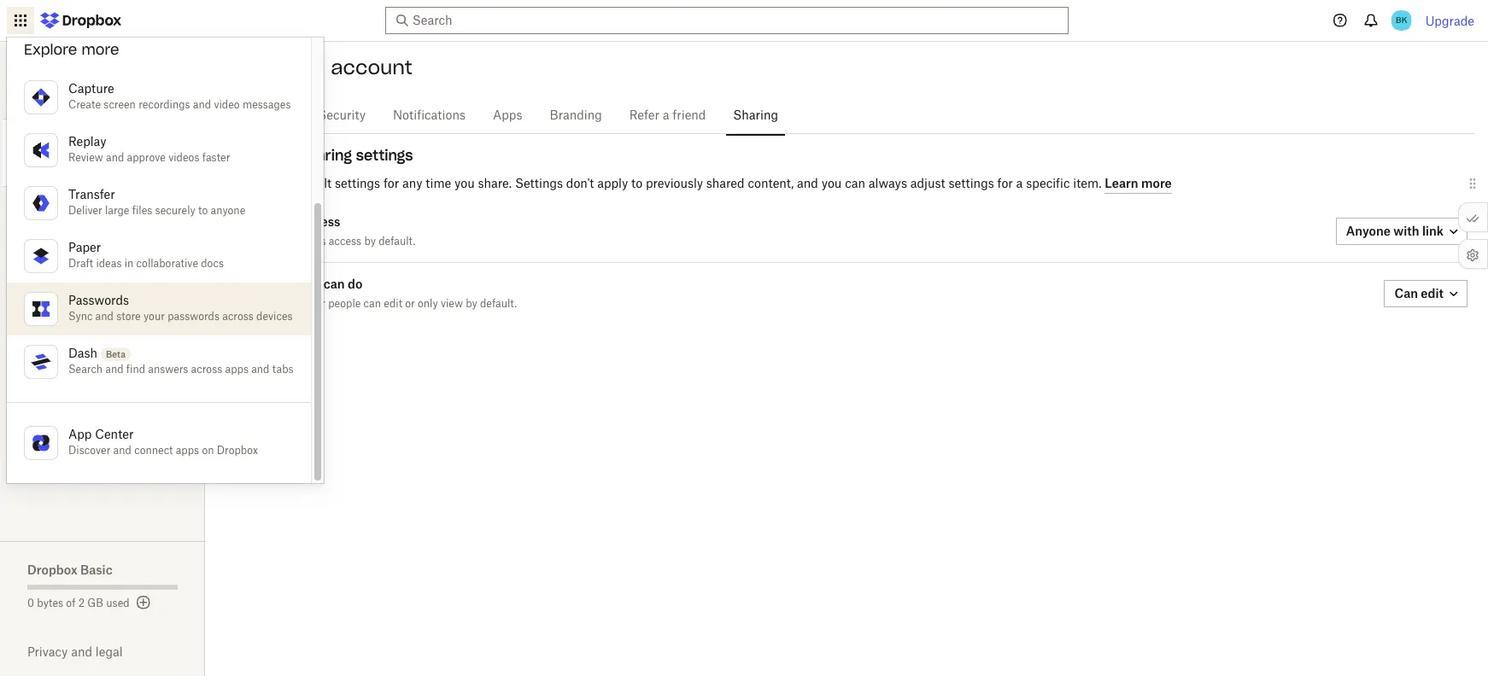 Task type: locate. For each thing, give the bounding box(es) containing it.
and down "passwords"
[[95, 312, 114, 322]]

1 horizontal spatial a
[[1016, 178, 1023, 190]]

0 horizontal spatial files
[[48, 98, 75, 112]]

upgrade link
[[1426, 13, 1475, 28]]

tab list containing general
[[239, 93, 1475, 137]]

across inside dash beta search and find answers across apps and tabs
[[191, 365, 222, 375]]

has right who
[[309, 237, 326, 247]]

0 vertical spatial people
[[281, 277, 321, 291]]

access up who
[[300, 214, 340, 229]]

settings up any
[[356, 147, 413, 164]]

0 horizontal spatial default.
[[379, 237, 416, 247]]

people up whether
[[281, 277, 321, 291]]

access
[[300, 214, 340, 229], [329, 237, 362, 247]]

collaborative
[[136, 259, 198, 269]]

or
[[405, 299, 415, 309]]

passwords
[[168, 312, 220, 322]]

choose
[[246, 178, 289, 190], [246, 237, 283, 247], [246, 299, 283, 309]]

1 vertical spatial default.
[[480, 299, 517, 309]]

replay
[[68, 137, 106, 149]]

1 vertical spatial apps
[[176, 446, 199, 456]]

refer a friend tab
[[623, 96, 713, 137]]

transfer deliver large files securely to anyone
[[68, 190, 245, 216]]

general tab
[[239, 96, 298, 137]]

2 you from the left
[[822, 178, 842, 190]]

basic
[[80, 563, 113, 578]]

0 vertical spatial files
[[48, 98, 75, 112]]

0 horizontal spatial for
[[384, 178, 399, 190]]

for left specific
[[997, 178, 1013, 190]]

legal
[[96, 645, 123, 660]]

security
[[318, 110, 366, 122]]

2 vertical spatial files
[[82, 337, 108, 351]]

can left edit
[[364, 299, 381, 309]]

to inside transfer deliver large files securely to anyone
[[198, 206, 208, 216]]

a right refer
[[663, 110, 669, 122]]

has
[[276, 214, 297, 229], [309, 237, 326, 247]]

1 horizontal spatial has
[[309, 237, 326, 247]]

for left any
[[384, 178, 399, 190]]

personal
[[239, 56, 325, 79]]

people down do
[[328, 299, 361, 309]]

0 vertical spatial to
[[631, 178, 643, 190]]

tab list
[[239, 93, 1475, 137]]

all files tree
[[3, 91, 205, 187]]

by inside who has access choose who has access by default.
[[364, 237, 376, 247]]

0 horizontal spatial by
[[364, 237, 376, 247]]

0 horizontal spatial a
[[663, 110, 669, 122]]

who has access choose who has access by default.
[[246, 214, 416, 247]]

1 for from the left
[[384, 178, 399, 190]]

paper draft ideas in collaborative docs
[[68, 243, 224, 269]]

in
[[124, 259, 134, 269]]

0 horizontal spatial to
[[198, 206, 208, 216]]

2 choose from the top
[[246, 237, 283, 247]]

get more space image
[[133, 593, 153, 613]]

1 vertical spatial by
[[466, 299, 477, 309]]

choose up devices
[[246, 299, 283, 309]]

and inside 'capture create screen recordings and video messages'
[[193, 100, 211, 110]]

default. right view
[[480, 299, 517, 309]]

1 vertical spatial can
[[324, 277, 345, 291]]

1 horizontal spatial files
[[82, 337, 108, 351]]

and left legal
[[71, 645, 92, 660]]

1 vertical spatial across
[[191, 365, 222, 375]]

0 horizontal spatial you
[[455, 178, 475, 190]]

0 horizontal spatial can
[[324, 277, 345, 291]]

choose inside what people can do choose whether people can edit or only view by default.
[[246, 299, 283, 309]]

3 choose from the top
[[246, 299, 283, 309]]

what people can do choose whether people can edit or only view by default.
[[246, 277, 517, 309]]

only
[[418, 299, 438, 309]]

default sharing settings
[[246, 147, 413, 164]]

across
[[222, 312, 254, 322], [191, 365, 222, 375]]

and inside app center discover and connect apps on dropbox
[[113, 446, 131, 456]]

replay review and approve videos faster
[[68, 137, 230, 163]]

0 vertical spatial a
[[663, 110, 669, 122]]

0 vertical spatial by
[[364, 237, 376, 247]]

do
[[348, 277, 363, 291]]

2 vertical spatial choose
[[246, 299, 283, 309]]

share.
[[478, 178, 512, 190]]

default. inside what people can do choose whether people can edit or only view by default.
[[480, 299, 517, 309]]

1 horizontal spatial default.
[[480, 299, 517, 309]]

for
[[384, 178, 399, 190], [997, 178, 1013, 190]]

of
[[66, 599, 76, 609]]

across left devices
[[222, 312, 254, 322]]

default. up what people can do choose whether people can edit or only view by default.
[[379, 237, 416, 247]]

has up who
[[276, 214, 297, 229]]

apps left tabs
[[225, 365, 249, 375]]

to
[[631, 178, 643, 190], [198, 206, 208, 216]]

choose down 'who'
[[246, 237, 283, 247]]

and right "review"
[[106, 153, 124, 163]]

to right apply
[[631, 178, 643, 190]]

answers
[[148, 365, 188, 375]]

faster
[[202, 153, 230, 163]]

notifications
[[393, 110, 466, 122]]

you right time at the top of page
[[455, 178, 475, 190]]

dropbox logo - go to the homepage image
[[34, 7, 127, 34]]

files up search
[[82, 337, 108, 351]]

approve
[[127, 153, 166, 163]]

by inside what people can do choose whether people can edit or only view by default.
[[466, 299, 477, 309]]

files right all
[[48, 98, 75, 112]]

files right the large
[[132, 206, 152, 216]]

0 vertical spatial can
[[845, 178, 866, 190]]

docs
[[201, 259, 224, 269]]

0 vertical spatial apps
[[225, 365, 249, 375]]

0 horizontal spatial has
[[276, 214, 297, 229]]

0 horizontal spatial apps
[[176, 446, 199, 456]]

you
[[455, 178, 475, 190], [822, 178, 842, 190]]

1 vertical spatial files
[[132, 206, 152, 216]]

2 vertical spatial can
[[364, 299, 381, 309]]

0 horizontal spatial dropbox
[[27, 563, 77, 578]]

sync
[[68, 312, 93, 322]]

settings down default sharing settings on the top of page
[[335, 178, 380, 190]]

account
[[331, 56, 412, 79]]

group
[[3, 119, 205, 187]]

and
[[193, 100, 211, 110], [106, 153, 124, 163], [797, 178, 818, 190], [95, 312, 114, 322], [105, 365, 124, 375], [251, 365, 270, 375], [113, 446, 131, 456], [71, 645, 92, 660]]

1 vertical spatial to
[[198, 206, 208, 216]]

a left specific
[[1016, 178, 1023, 190]]

across inside passwords sync and store your passwords across devices
[[222, 312, 254, 322]]

your
[[143, 312, 165, 322]]

default
[[246, 147, 296, 164]]

who
[[246, 214, 274, 229]]

apply
[[597, 178, 628, 190]]

1 horizontal spatial by
[[466, 299, 477, 309]]

1 vertical spatial people
[[328, 299, 361, 309]]

choose down default
[[246, 178, 289, 190]]

apps
[[225, 365, 249, 375], [176, 446, 199, 456]]

1 vertical spatial choose
[[246, 237, 283, 247]]

0 vertical spatial choose
[[246, 178, 289, 190]]

default.
[[379, 237, 416, 247], [480, 299, 517, 309]]

shared
[[27, 269, 74, 283]]

privacy
[[27, 645, 68, 660]]

a inside tab
[[663, 110, 669, 122]]

2 horizontal spatial files
[[132, 206, 152, 216]]

across right answers
[[191, 365, 222, 375]]

2 for from the left
[[997, 178, 1013, 190]]

apps
[[493, 110, 522, 122]]

can left do
[[324, 277, 345, 291]]

messages
[[243, 100, 291, 110]]

can left always
[[845, 178, 866, 190]]

default. inside who has access choose who has access by default.
[[379, 237, 416, 247]]

1 horizontal spatial apps
[[225, 365, 249, 375]]

shared
[[706, 178, 745, 190]]

app
[[68, 430, 92, 442]]

create
[[68, 100, 101, 110]]

dash
[[68, 349, 97, 361]]

files inside tree
[[48, 98, 75, 112]]

and inside passwords sync and store your passwords across devices
[[95, 312, 114, 322]]

settings
[[515, 178, 563, 190]]

1 horizontal spatial you
[[822, 178, 842, 190]]

photos
[[27, 201, 72, 214]]

large
[[105, 206, 129, 216]]

deleted files link
[[27, 327, 178, 361]]

you left always
[[822, 178, 842, 190]]

choose inside who has access choose who has access by default.
[[246, 237, 283, 247]]

and left video at the left of page
[[193, 100, 211, 110]]

files
[[48, 98, 75, 112], [132, 206, 152, 216], [82, 337, 108, 351]]

by right view
[[466, 299, 477, 309]]

adjust
[[911, 178, 946, 190]]

sharing
[[300, 147, 352, 164]]

across for dash
[[191, 365, 222, 375]]

apps tab
[[486, 96, 529, 137]]

gb
[[87, 599, 103, 609]]

files for deleted files
[[82, 337, 108, 351]]

content,
[[748, 178, 794, 190]]

dropbox right on
[[217, 446, 258, 456]]

0 vertical spatial default.
[[379, 237, 416, 247]]

dropbox up bytes
[[27, 563, 77, 578]]

files inside transfer deliver large files securely to anyone
[[132, 206, 152, 216]]

transfer
[[68, 190, 115, 202]]

access up do
[[329, 237, 362, 247]]

all
[[27, 98, 45, 112]]

1 horizontal spatial people
[[328, 299, 361, 309]]

branding
[[550, 110, 602, 122]]

to left anyone
[[198, 206, 208, 216]]

and down center
[[113, 446, 131, 456]]

dropbox basic
[[27, 563, 113, 578]]

0 vertical spatial across
[[222, 312, 254, 322]]

dropbox
[[217, 446, 258, 456], [27, 563, 77, 578]]

settings
[[356, 147, 413, 164], [335, 178, 380, 190], [949, 178, 994, 190]]

1 horizontal spatial dropbox
[[217, 446, 258, 456]]

beta
[[106, 349, 126, 360]]

review
[[68, 153, 103, 163]]

1 vertical spatial has
[[309, 237, 326, 247]]

apps left on
[[176, 446, 199, 456]]

always
[[869, 178, 907, 190]]

search
[[68, 365, 103, 375]]

1 horizontal spatial for
[[997, 178, 1013, 190]]

0 vertical spatial dropbox
[[217, 446, 258, 456]]

by up what people can do choose whether people can edit or only view by default.
[[364, 237, 376, 247]]



Task type: describe. For each thing, give the bounding box(es) containing it.
2
[[78, 599, 85, 609]]

general
[[246, 110, 291, 122]]

photos link
[[27, 191, 178, 225]]

0 vertical spatial access
[[300, 214, 340, 229]]

1 vertical spatial dropbox
[[27, 563, 77, 578]]

settings for default
[[335, 178, 380, 190]]

and right content,
[[797, 178, 818, 190]]

all files link
[[27, 91, 205, 119]]

what
[[246, 277, 278, 291]]

deleted
[[27, 337, 78, 351]]

upgrade
[[1426, 13, 1475, 28]]

store
[[116, 312, 141, 322]]

settings for sharing
[[356, 147, 413, 164]]

privacy and legal
[[27, 645, 123, 660]]

requests
[[55, 303, 110, 317]]

all files
[[27, 98, 75, 112]]

0
[[27, 599, 34, 609]]

file requests link
[[27, 293, 178, 327]]

securely
[[155, 206, 195, 216]]

previously
[[646, 178, 703, 190]]

apps inside app center discover and connect apps on dropbox
[[176, 446, 199, 456]]

passwords
[[68, 296, 129, 308]]

0 horizontal spatial people
[[281, 277, 321, 291]]

more
[[82, 41, 119, 58]]

capture
[[68, 84, 114, 96]]

devices
[[256, 312, 293, 322]]

app center discover and connect apps on dropbox
[[68, 430, 258, 456]]

specific
[[1026, 178, 1070, 190]]

0 vertical spatial has
[[276, 214, 297, 229]]

passwords sync and store your passwords across devices
[[68, 296, 293, 322]]

explore
[[24, 41, 77, 58]]

recordings
[[139, 100, 190, 110]]

used
[[106, 599, 130, 609]]

1 vertical spatial a
[[1016, 178, 1023, 190]]

video
[[214, 100, 240, 110]]

dropbox inside app center discover and connect apps on dropbox
[[217, 446, 258, 456]]

signatures link
[[27, 225, 178, 259]]

branding tab
[[543, 96, 609, 137]]

deleted files
[[27, 337, 108, 351]]

discover
[[68, 446, 111, 456]]

dash beta search and find answers across apps and tabs
[[68, 349, 294, 375]]

who
[[285, 237, 306, 247]]

anyone
[[211, 206, 245, 216]]

tabs
[[272, 365, 294, 375]]

any
[[402, 178, 423, 190]]

1 horizontal spatial to
[[631, 178, 643, 190]]

explore more
[[24, 41, 119, 58]]

global header element
[[0, 0, 1488, 42]]

shared link
[[27, 259, 178, 293]]

paper
[[68, 243, 101, 255]]

don't
[[566, 178, 594, 190]]

time
[[426, 178, 451, 190]]

videos
[[168, 153, 200, 163]]

connect
[[134, 446, 173, 456]]

view
[[441, 299, 463, 309]]

screen
[[104, 100, 136, 110]]

choose default settings for any time you share. settings don't apply to previously shared content, and you can always adjust settings for a specific item.
[[246, 178, 1105, 190]]

deliver
[[68, 206, 102, 216]]

sharing
[[733, 110, 778, 122]]

find
[[126, 365, 145, 375]]

center
[[95, 430, 134, 442]]

notifications tab
[[386, 96, 472, 137]]

apps inside dash beta search and find answers across apps and tabs
[[225, 365, 249, 375]]

home link
[[27, 56, 178, 90]]

refer a friend
[[629, 110, 706, 122]]

item.
[[1073, 178, 1102, 190]]

on
[[202, 446, 214, 456]]

refer
[[629, 110, 660, 122]]

settings right adjust
[[949, 178, 994, 190]]

sharing tab
[[727, 96, 785, 137]]

and down beta
[[105, 365, 124, 375]]

1 you from the left
[[455, 178, 475, 190]]

privacy and legal link
[[27, 645, 205, 660]]

security tab
[[311, 96, 373, 137]]

ideas
[[96, 259, 122, 269]]

whether
[[285, 299, 325, 309]]

friend
[[673, 110, 706, 122]]

files for all files
[[48, 98, 75, 112]]

across for passwords
[[222, 312, 254, 322]]

file requests
[[27, 303, 110, 317]]

and left tabs
[[251, 365, 270, 375]]

signatures
[[27, 235, 98, 249]]

2 horizontal spatial can
[[845, 178, 866, 190]]

default
[[292, 178, 332, 190]]

bytes
[[37, 599, 63, 609]]

edit
[[384, 299, 402, 309]]

1 horizontal spatial can
[[364, 299, 381, 309]]

personal account
[[239, 56, 412, 79]]

and inside replay review and approve videos faster
[[106, 153, 124, 163]]

draft
[[68, 259, 93, 269]]

0 bytes of 2 gb used
[[27, 599, 130, 609]]

1 choose from the top
[[246, 178, 289, 190]]

1 vertical spatial access
[[329, 237, 362, 247]]



Task type: vqa. For each thing, say whether or not it's contained in the screenshot.
only
yes



